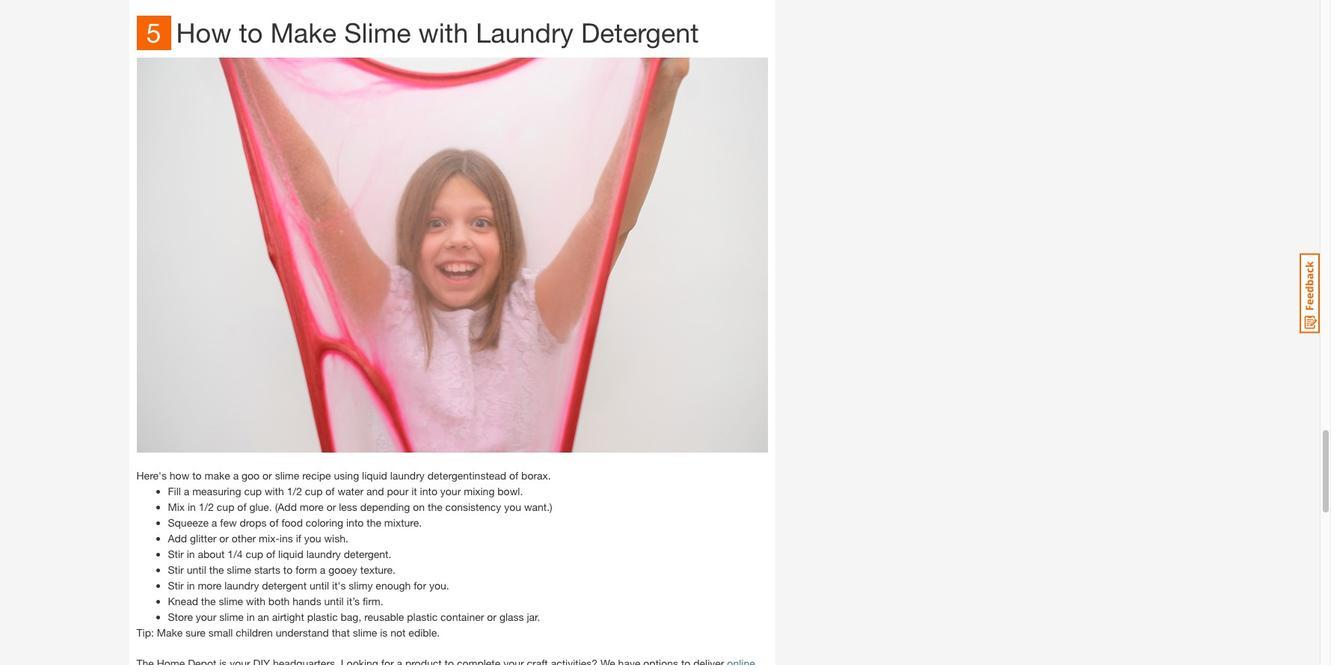 Task type: vqa. For each thing, say whether or not it's contained in the screenshot.
THE "THAT"
yes



Task type: describe. For each thing, give the bounding box(es) containing it.
squeeze
[[168, 516, 209, 529]]

laundry
[[476, 16, 574, 49]]

1 horizontal spatial more
[[300, 500, 324, 513]]

glue. (add
[[249, 500, 297, 513]]

few
[[220, 516, 237, 529]]

mixture.
[[384, 516, 422, 529]]

1 vertical spatial to
[[192, 469, 202, 481]]

mix-
[[259, 532, 280, 544]]

gooey
[[329, 563, 358, 576]]

fill
[[168, 484, 181, 497]]

starts
[[254, 563, 281, 576]]

store
[[168, 610, 193, 623]]

mixing
[[464, 484, 495, 497]]

the right knead
[[201, 594, 216, 607]]

on
[[413, 500, 425, 513]]

the down depending
[[367, 516, 382, 529]]

recipe
[[302, 469, 331, 481]]

measuring
[[192, 484, 241, 497]]

an
[[258, 610, 269, 623]]

of up "bowl."
[[510, 469, 519, 481]]

slimy
[[349, 579, 373, 591]]

coloring
[[306, 516, 344, 529]]

it
[[412, 484, 417, 497]]

1 horizontal spatial make
[[270, 16, 337, 49]]

in left the an
[[247, 610, 255, 623]]

2 horizontal spatial laundry
[[390, 469, 425, 481]]

food
[[282, 516, 303, 529]]

2 plastic from the left
[[407, 610, 438, 623]]

a left goo
[[233, 469, 239, 481]]

firm.
[[363, 594, 384, 607]]

depending
[[360, 500, 410, 513]]

bowl.
[[498, 484, 523, 497]]

form
[[296, 563, 317, 576]]

slime
[[344, 16, 411, 49]]

drops
[[240, 516, 267, 529]]

or left the glass
[[487, 610, 497, 623]]

children
[[236, 626, 273, 639]]

consistency
[[446, 500, 502, 513]]

2 stir from the top
[[168, 563, 184, 576]]

a right form
[[320, 563, 326, 576]]

1 vertical spatial more
[[198, 579, 222, 591]]

cup down goo
[[244, 484, 262, 497]]

0 vertical spatial you
[[504, 500, 521, 513]]

1 vertical spatial you
[[304, 532, 321, 544]]

container
[[441, 610, 484, 623]]

is
[[380, 626, 388, 639]]

the right 'on'
[[428, 500, 443, 513]]

texture.
[[360, 563, 396, 576]]

2 vertical spatial until
[[324, 594, 344, 607]]

how to make slime with laundry detergent
[[176, 16, 699, 49]]

1 vertical spatial with
[[265, 484, 284, 497]]

you.
[[429, 579, 449, 591]]

2 vertical spatial to
[[283, 563, 293, 576]]

in up knead
[[187, 579, 195, 591]]

of left water
[[326, 484, 335, 497]]

detergent.
[[344, 547, 392, 560]]

1 horizontal spatial your
[[441, 484, 461, 497]]

0 vertical spatial 1/2
[[287, 484, 302, 497]]

airtight
[[272, 610, 304, 623]]

how
[[170, 469, 190, 481]]

in right mix
[[188, 500, 196, 513]]

0 horizontal spatial liquid
[[278, 547, 304, 560]]

and
[[367, 484, 384, 497]]

1 stir from the top
[[168, 547, 184, 560]]

both
[[268, 594, 290, 607]]

feedback link image
[[1300, 253, 1321, 334]]

the down about
[[209, 563, 224, 576]]



Task type: locate. For each thing, give the bounding box(es) containing it.
0 vertical spatial until
[[187, 563, 206, 576]]

0 horizontal spatial to
[[192, 469, 202, 481]]

or down few
[[219, 532, 229, 544]]

plastic
[[307, 610, 338, 623], [407, 610, 438, 623]]

a right fill
[[184, 484, 190, 497]]

into right it
[[420, 484, 438, 497]]

0 horizontal spatial laundry
[[225, 579, 259, 591]]

borax.
[[522, 469, 551, 481]]

detergent
[[262, 579, 307, 591]]

5
[[146, 16, 161, 49]]

in
[[188, 500, 196, 513], [187, 547, 195, 560], [187, 579, 195, 591], [247, 610, 255, 623]]

a left few
[[212, 516, 217, 529]]

1 vertical spatial laundry
[[307, 547, 341, 560]]

or
[[263, 469, 272, 481], [327, 500, 336, 513], [219, 532, 229, 544], [487, 610, 497, 623]]

2 horizontal spatial to
[[283, 563, 293, 576]]

laundry
[[390, 469, 425, 481], [307, 547, 341, 560], [225, 579, 259, 591]]

water
[[338, 484, 364, 497]]

understand
[[276, 626, 329, 639]]

other
[[232, 532, 256, 544]]

until down it's
[[324, 594, 344, 607]]

make inside here's how to make a goo or slime recipe using liquid laundry detergentinstead of borax. fill a measuring cup with 1/2 cup of water and pour it into your mixing bowl. mix in 1/2 cup of glue. (add more or less depending on the consistency you want.) squeeze a few drops of food coloring into the mixture. add glitter or other mix-ins if you wish. stir in about 1/4 cup of liquid laundry detergent. stir until the slime starts to form a gooey texture. stir in more laundry detergent until it's slimy enough for you. knead the slime with both hands until it's firm. store your slime in an airtight plastic bag, reusable plastic container or glass jar. tip: make sure small children understand that slime is not edible.
[[157, 626, 183, 639]]

into down less
[[346, 516, 364, 529]]

0 vertical spatial make
[[270, 16, 337, 49]]

the
[[428, 500, 443, 513], [367, 516, 382, 529], [209, 563, 224, 576], [201, 594, 216, 607]]

1 vertical spatial until
[[310, 579, 329, 591]]

1 vertical spatial 1/2
[[199, 500, 214, 513]]

goo
[[242, 469, 260, 481]]

0 vertical spatial liquid
[[362, 469, 387, 481]]

with
[[419, 16, 469, 49], [265, 484, 284, 497], [246, 594, 266, 607]]

0 vertical spatial stir
[[168, 547, 184, 560]]

here's
[[137, 469, 167, 481]]

here's how to make a goo or slime recipe using liquid laundry detergentinstead of borax. fill a measuring cup with 1/2 cup of water and pour it into your mixing bowl. mix in 1/2 cup of glue. (add more or less depending on the consistency you want.) squeeze a few drops of food coloring into the mixture. add glitter or other mix-ins if you wish. stir in about 1/4 cup of liquid laundry detergent. stir until the slime starts to form a gooey texture. stir in more laundry detergent until it's slimy enough for you. knead the slime with both hands until it's firm. store your slime in an airtight plastic bag, reusable plastic container or glass jar. tip: make sure small children understand that slime is not edible.
[[137, 469, 553, 639]]

want.)
[[524, 500, 553, 513]]

cup down other
[[246, 547, 263, 560]]

3 stir from the top
[[168, 579, 184, 591]]

stir
[[168, 547, 184, 560], [168, 563, 184, 576], [168, 579, 184, 591]]

edible.
[[409, 626, 440, 639]]

0 vertical spatial with
[[419, 16, 469, 49]]

cup
[[244, 484, 262, 497], [305, 484, 323, 497], [217, 500, 235, 513], [246, 547, 263, 560]]

make
[[270, 16, 337, 49], [157, 626, 183, 639]]

0 vertical spatial your
[[441, 484, 461, 497]]

with right slime
[[419, 16, 469, 49]]

of down glue. (add
[[270, 516, 279, 529]]

make left slime
[[270, 16, 337, 49]]

1 horizontal spatial into
[[420, 484, 438, 497]]

hands
[[293, 594, 321, 607]]

until down about
[[187, 563, 206, 576]]

add
[[168, 532, 187, 544]]

small
[[209, 626, 233, 639]]

0 horizontal spatial into
[[346, 516, 364, 529]]

jar.
[[527, 610, 540, 623]]

of
[[510, 469, 519, 481], [326, 484, 335, 497], [237, 500, 247, 513], [270, 516, 279, 529], [266, 547, 275, 560]]

0 horizontal spatial make
[[157, 626, 183, 639]]

bag,
[[341, 610, 362, 623]]

into
[[420, 484, 438, 497], [346, 516, 364, 529]]

0 vertical spatial laundry
[[390, 469, 425, 481]]

less
[[339, 500, 358, 513]]

1 horizontal spatial to
[[239, 16, 263, 49]]

1/2
[[287, 484, 302, 497], [199, 500, 214, 513]]

girl looking through and holding a large piece of gooey slime image
[[137, 58, 768, 452]]

ins
[[280, 532, 293, 544]]

make
[[205, 469, 230, 481]]

if
[[296, 532, 301, 544]]

plastic down hands
[[307, 610, 338, 623]]

it's
[[332, 579, 346, 591]]

liquid down ins
[[278, 547, 304, 560]]

of down mix-
[[266, 547, 275, 560]]

or right goo
[[263, 469, 272, 481]]

detergent
[[581, 16, 699, 49]]

your down detergentinstead
[[441, 484, 461, 497]]

not
[[391, 626, 406, 639]]

about
[[198, 547, 225, 560]]

1/4
[[228, 547, 243, 560]]

reusable
[[365, 610, 404, 623]]

you
[[504, 500, 521, 513], [304, 532, 321, 544]]

detergentinstead
[[428, 469, 507, 481]]

1 horizontal spatial plastic
[[407, 610, 438, 623]]

0 horizontal spatial you
[[304, 532, 321, 544]]

cup down recipe
[[305, 484, 323, 497]]

cup up few
[[217, 500, 235, 513]]

1 horizontal spatial 1/2
[[287, 484, 302, 497]]

1 horizontal spatial you
[[504, 500, 521, 513]]

2 vertical spatial laundry
[[225, 579, 259, 591]]

you right if
[[304, 532, 321, 544]]

glass
[[500, 610, 524, 623]]

0 vertical spatial to
[[239, 16, 263, 49]]

sure
[[186, 626, 206, 639]]

your
[[441, 484, 461, 497], [196, 610, 216, 623]]

how
[[176, 16, 232, 49]]

for
[[414, 579, 427, 591]]

a
[[233, 469, 239, 481], [184, 484, 190, 497], [212, 516, 217, 529], [320, 563, 326, 576]]

2 vertical spatial stir
[[168, 579, 184, 591]]

until left it's
[[310, 579, 329, 591]]

tip:
[[137, 626, 154, 639]]

0 vertical spatial into
[[420, 484, 438, 497]]

using
[[334, 469, 359, 481]]

of up drops
[[237, 500, 247, 513]]

1 vertical spatial liquid
[[278, 547, 304, 560]]

1 vertical spatial into
[[346, 516, 364, 529]]

1/2 up glue. (add
[[287, 484, 302, 497]]

liquid up and
[[362, 469, 387, 481]]

1 vertical spatial stir
[[168, 563, 184, 576]]

0 horizontal spatial your
[[196, 610, 216, 623]]

1 vertical spatial your
[[196, 610, 216, 623]]

1 horizontal spatial laundry
[[307, 547, 341, 560]]

2 vertical spatial with
[[246, 594, 266, 607]]

you down "bowl."
[[504, 500, 521, 513]]

slime
[[275, 469, 300, 481], [227, 563, 251, 576], [219, 594, 243, 607], [219, 610, 244, 623], [353, 626, 377, 639]]

laundry down wish.
[[307, 547, 341, 560]]

that
[[332, 626, 350, 639]]

0 horizontal spatial more
[[198, 579, 222, 591]]

enough
[[376, 579, 411, 591]]

more up coloring
[[300, 500, 324, 513]]

until
[[187, 563, 206, 576], [310, 579, 329, 591], [324, 594, 344, 607]]

more
[[300, 500, 324, 513], [198, 579, 222, 591]]

glitter
[[190, 532, 216, 544]]

laundry up it
[[390, 469, 425, 481]]

with up the an
[[246, 594, 266, 607]]

wish.
[[324, 532, 349, 544]]

1 horizontal spatial liquid
[[362, 469, 387, 481]]

with up glue. (add
[[265, 484, 284, 497]]

1/2 down measuring
[[199, 500, 214, 513]]

mix
[[168, 500, 185, 513]]

laundry down starts
[[225, 579, 259, 591]]

1 plastic from the left
[[307, 610, 338, 623]]

0 horizontal spatial plastic
[[307, 610, 338, 623]]

pour
[[387, 484, 409, 497]]

make down store
[[157, 626, 183, 639]]

1 vertical spatial make
[[157, 626, 183, 639]]

knead
[[168, 594, 198, 607]]

it's
[[347, 594, 360, 607]]

or left less
[[327, 500, 336, 513]]

plastic up edible.
[[407, 610, 438, 623]]

in down glitter at bottom left
[[187, 547, 195, 560]]

liquid
[[362, 469, 387, 481], [278, 547, 304, 560]]

your up sure
[[196, 610, 216, 623]]

more up knead
[[198, 579, 222, 591]]

0 vertical spatial more
[[300, 500, 324, 513]]

to
[[239, 16, 263, 49], [192, 469, 202, 481], [283, 563, 293, 576]]

0 horizontal spatial 1/2
[[199, 500, 214, 513]]



